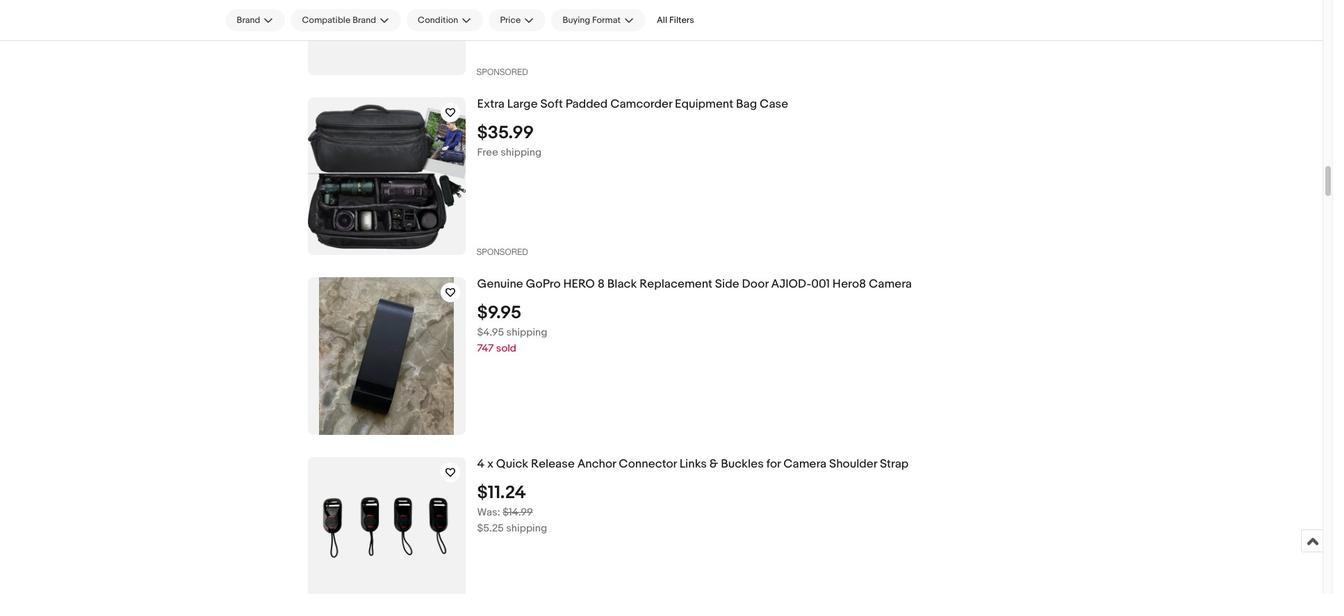 Task type: describe. For each thing, give the bounding box(es) containing it.
soft
[[541, 97, 563, 111]]

hero8
[[833, 277, 867, 291]]

camcorder
[[611, 97, 673, 111]]

sponsored for 18" hard shell case for guns scopes drones w/pelican 1500 style pluck foam new image
[[477, 67, 528, 77]]

large
[[507, 97, 538, 111]]

buying format button
[[552, 9, 646, 31]]

ajiod-
[[772, 277, 812, 291]]

strap
[[880, 458, 909, 471]]

door
[[742, 277, 769, 291]]

4 x quick release anchor connector links & buckles for camera shoulder strap image
[[308, 458, 466, 595]]

case
[[760, 97, 789, 111]]

4 x quick release anchor connector links & buckles for camera shoulder strap link
[[477, 458, 1169, 472]]

extra large soft padded camcorder equipment bag case link
[[477, 97, 1169, 112]]

001
[[812, 277, 830, 291]]

extra large soft padded camcorder equipment bag case image
[[308, 103, 466, 250]]

buckles
[[721, 458, 764, 471]]

format
[[593, 15, 621, 26]]

all filters
[[657, 15, 695, 26]]

condition button
[[407, 9, 484, 31]]

was:
[[477, 506, 501, 519]]

747
[[477, 342, 494, 355]]

x
[[487, 458, 494, 471]]

genuine
[[477, 277, 523, 291]]

compatible brand
[[302, 15, 376, 26]]

anchor
[[578, 458, 616, 471]]

all filters button
[[652, 9, 700, 31]]

buying
[[563, 15, 591, 26]]

shipping inside $11.24 was: $14.99 $5.25 shipping
[[506, 522, 547, 535]]

brand button
[[226, 9, 285, 31]]

bag
[[736, 97, 757, 111]]

for
[[767, 458, 781, 471]]

black
[[608, 277, 637, 291]]

sponsored for extra large soft padded camcorder equipment bag case image
[[477, 248, 528, 257]]

condition
[[418, 15, 459, 26]]

price button
[[489, 9, 546, 31]]

4 x quick release anchor connector links & buckles for camera shoulder strap
[[477, 458, 909, 471]]

gopro
[[526, 277, 561, 291]]



Task type: locate. For each thing, give the bounding box(es) containing it.
brand
[[237, 15, 260, 26], [353, 15, 376, 26]]

2 brand from the left
[[353, 15, 376, 26]]

brand inside compatible brand dropdown button
[[353, 15, 376, 26]]

$35.99 free shipping
[[477, 122, 542, 159]]

2 vertical spatial shipping
[[506, 522, 547, 535]]

genuine gopro hero 8 black replacement side door ajiod-001 hero8 camera link
[[477, 277, 1169, 292]]

extra large soft padded camcorder equipment bag case
[[477, 97, 789, 111]]

extra
[[477, 97, 505, 111]]

$9.95 $4.95 shipping 747 sold
[[477, 302, 548, 355]]

camera inside genuine gopro hero 8 black replacement side door ajiod-001 hero8 camera link
[[869, 277, 912, 291]]

sponsored up extra
[[477, 67, 528, 77]]

sponsored
[[477, 67, 528, 77], [477, 248, 528, 257]]

shipping for $9.95
[[507, 326, 548, 339]]

compatible
[[302, 15, 351, 26]]

0 horizontal spatial brand
[[237, 15, 260, 26]]

hero
[[564, 277, 595, 291]]

$9.95
[[477, 302, 522, 324]]

quick
[[496, 458, 529, 471]]

1 brand from the left
[[237, 15, 260, 26]]

shoulder
[[830, 458, 878, 471]]

all
[[657, 15, 668, 26]]

shipping for $35.99
[[501, 146, 542, 159]]

1 sponsored from the top
[[477, 67, 528, 77]]

0 horizontal spatial camera
[[784, 458, 827, 471]]

side
[[715, 277, 740, 291]]

sponsored up 'genuine'
[[477, 248, 528, 257]]

genuine gopro hero 8 black replacement side door ajiod-001 hero8 camera
[[477, 277, 912, 291]]

links
[[680, 458, 707, 471]]

1 vertical spatial shipping
[[507, 326, 548, 339]]

camera inside 4 x quick release anchor connector links & buckles for camera shoulder strap link
[[784, 458, 827, 471]]

1 vertical spatial sponsored
[[477, 248, 528, 257]]

1 vertical spatial camera
[[784, 458, 827, 471]]

2 sponsored from the top
[[477, 248, 528, 257]]

free
[[477, 146, 499, 159]]

camera
[[869, 277, 912, 291], [784, 458, 827, 471]]

shipping
[[501, 146, 542, 159], [507, 326, 548, 339], [506, 522, 547, 535]]

0 vertical spatial sponsored
[[477, 67, 528, 77]]

compatible brand button
[[291, 9, 401, 31]]

$14.99
[[503, 506, 533, 519]]

18" hard shell case for guns scopes drones w/pelican 1500 style pluck foam new image
[[308, 0, 466, 40]]

buying format
[[563, 15, 621, 26]]

sold
[[496, 342, 517, 355]]

1 horizontal spatial camera
[[869, 277, 912, 291]]

0 vertical spatial camera
[[869, 277, 912, 291]]

$35.99
[[477, 122, 534, 144]]

shipping up "sold"
[[507, 326, 548, 339]]

genuine gopro hero 8 black replacement side door ajiod-001 hero8 camera image
[[319, 277, 454, 435]]

price
[[500, 15, 521, 26]]

4
[[477, 458, 485, 471]]

$11.24 was: $14.99 $5.25 shipping
[[477, 482, 547, 535]]

$5.25
[[477, 522, 504, 535]]

$4.95
[[477, 326, 504, 339]]

camera right the for
[[784, 458, 827, 471]]

camera right hero8 at the top of the page
[[869, 277, 912, 291]]

1 horizontal spatial brand
[[353, 15, 376, 26]]

shipping inside $9.95 $4.95 shipping 747 sold
[[507, 326, 548, 339]]

0 vertical spatial shipping
[[501, 146, 542, 159]]

$11.24
[[477, 482, 526, 504]]

equipment
[[675, 97, 734, 111]]

release
[[531, 458, 575, 471]]

shipping down $35.99
[[501, 146, 542, 159]]

replacement
[[640, 277, 713, 291]]

padded
[[566, 97, 608, 111]]

brand inside brand dropdown button
[[237, 15, 260, 26]]

filters
[[670, 15, 695, 26]]

shipping down the $14.99
[[506, 522, 547, 535]]

shipping inside $35.99 free shipping
[[501, 146, 542, 159]]

&
[[710, 458, 719, 471]]

connector
[[619, 458, 677, 471]]

8
[[598, 277, 605, 291]]



Task type: vqa. For each thing, say whether or not it's contained in the screenshot.
Diecast & Toy Vehicles dropdown button
no



